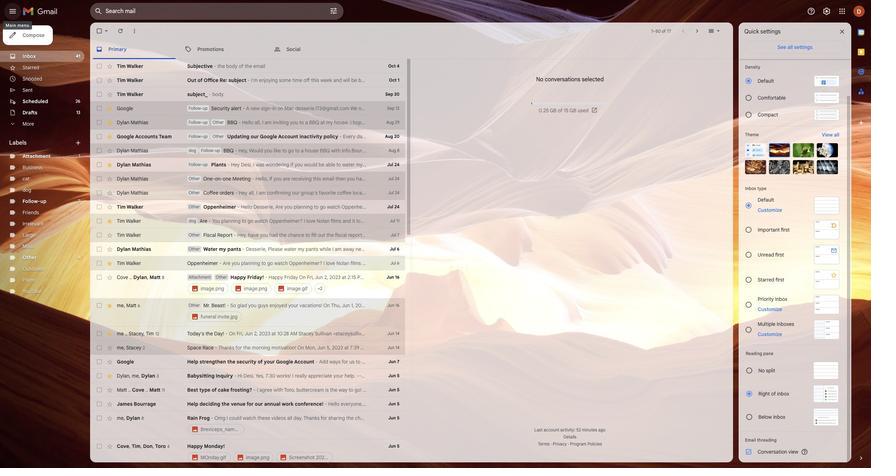 Task type: locate. For each thing, give the bounding box(es) containing it.
6 for walker
[[397, 260, 399, 266]]

watch down had
[[274, 260, 288, 266]]

5 row from the top
[[90, 115, 437, 130]]

oppenheimer? for you
[[289, 260, 322, 266]]

0 vertical spatial jul 6
[[390, 246, 399, 252]]

2 tim walker from the top
[[117, 77, 143, 83]]

0 vertical spatial 8
[[397, 148, 399, 153]]

2 7 from the top
[[397, 359, 399, 364]]

pants down report
[[227, 246, 241, 252]]

attachment inside labels navigation
[[23, 153, 51, 159]]

0 vertical spatial 16
[[395, 275, 399, 280]]

quick settings
[[744, 28, 781, 35]]

1 vertical spatial 11
[[162, 387, 165, 393]]

was
[[256, 162, 264, 168]]

and for dog are - you planning to go watch oppenheimer? i love nolan films and it looks promising.
[[343, 218, 351, 224]]

10 row from the top
[[90, 186, 405, 200]]

stacey for ,
[[126, 344, 141, 351]]

7 row from the top
[[90, 144, 430, 158]]

0 vertical spatial customize
[[758, 207, 782, 213]]

had
[[269, 232, 278, 238]]

i left will
[[381, 246, 382, 252]]

gb right 0.25
[[550, 107, 557, 114]]

0 horizontal spatial week.
[[367, 246, 380, 252]]

follow-up up plants in the left top of the page
[[201, 148, 220, 153]]

2 row from the top
[[90, 73, 405, 87]]

row containing james bourrage
[[90, 397, 405, 411]]

tim walker for jul 24
[[117, 204, 143, 210]]

dylan mathias for other coffee orders -
[[117, 190, 148, 196]]

follow-up link
[[23, 198, 46, 204]]

other down the "follow-up security alert -"
[[213, 120, 224, 125]]

while down out
[[320, 246, 331, 252]]

no left conversations
[[536, 76, 543, 83]]

quick settings element
[[744, 28, 781, 41]]

0 vertical spatial oct
[[388, 63, 396, 69]]

,
[[147, 274, 148, 280], [124, 302, 125, 309], [144, 330, 145, 337], [124, 344, 125, 351], [129, 373, 131, 379], [139, 373, 140, 379], [124, 415, 125, 421], [129, 443, 130, 449], [140, 443, 142, 449], [153, 443, 154, 449]]

18 row from the top
[[90, 327, 405, 341]]

2 horizontal spatial 4
[[397, 63, 399, 69]]

misc.
[[23, 243, 34, 250]]

None checkbox
[[96, 63, 103, 70], [96, 119, 103, 126], [96, 161, 103, 168], [96, 218, 103, 225], [96, 274, 103, 281], [96, 330, 103, 337], [96, 358, 103, 365], [96, 401, 103, 408], [96, 63, 103, 70], [96, 119, 103, 126], [96, 161, 103, 168], [96, 218, 103, 225], [96, 274, 103, 281], [96, 330, 103, 337], [96, 358, 103, 365], [96, 401, 103, 408]]

1 customize from the top
[[758, 207, 782, 213]]

row
[[90, 59, 405, 73], [90, 73, 405, 87], [90, 87, 405, 101], [90, 101, 405, 115], [90, 115, 437, 130], [90, 130, 405, 144], [90, 144, 430, 158], [90, 158, 511, 172], [90, 172, 405, 186], [90, 186, 405, 200], [90, 200, 405, 214], [90, 214, 405, 228], [90, 228, 450, 242], [90, 242, 443, 256], [90, 256, 412, 270], [90, 270, 405, 298], [90, 298, 405, 327], [90, 327, 405, 341], [90, 341, 405, 355], [90, 355, 405, 369], [90, 369, 405, 383], [90, 383, 695, 397], [90, 397, 405, 411], [90, 411, 405, 439], [90, 439, 405, 467]]

settings right see
[[794, 44, 813, 50]]

follow- inside labels navigation
[[23, 198, 40, 204]]

no inside main content
[[536, 76, 543, 83]]

starred inside labels navigation
[[23, 64, 39, 71]]

pants down fill
[[306, 246, 318, 252]]

no left the split
[[758, 367, 765, 374]]

jul 6 down jul 7
[[390, 246, 399, 252]]

8 inside me , dylan 8
[[142, 416, 144, 421]]

oppenheimer? down other water my pants - desserie, please water my pants while i am away next week. i will write you a list. thanks!
[[289, 260, 322, 266]]

0 horizontal spatial films
[[331, 218, 341, 224]]

body up the subject
[[226, 63, 238, 69]]

to left house
[[295, 147, 300, 154]]

a left the list. at bottom left
[[413, 246, 416, 252]]

jun for cove .. dylan , matt 8
[[387, 275, 394, 280]]

next right vacation
[[429, 162, 439, 168]]

3 dylan mathias from the top
[[117, 162, 151, 168]]

30
[[394, 92, 399, 97]]

0 vertical spatial type
[[757, 186, 767, 191]]

support image
[[807, 7, 816, 15]]

tim for sep 30
[[117, 91, 126, 97]]

films
[[331, 218, 341, 224], [350, 260, 361, 266]]

5 for help deciding the venue for our annual work conference!
[[397, 401, 399, 407]]

day!
[[214, 331, 224, 337]]

no for no split
[[758, 367, 765, 374]]

4 5 from the top
[[397, 415, 399, 421]]

2 customize button from the top
[[754, 305, 786, 313]]

4 tim walker from the top
[[117, 204, 143, 210]]

0 horizontal spatial 12
[[155, 331, 159, 336]]

follow-
[[189, 106, 203, 111], [189, 120, 203, 125], [189, 134, 203, 139], [201, 148, 215, 153], [189, 162, 203, 167], [23, 198, 40, 204]]

1 horizontal spatial a
[[305, 119, 308, 126]]

me , matt 6
[[117, 302, 140, 309]]

dylan mathias for follow-up plants - hey desi, i was wondering if you would be able to water my plants while i am on vacation next week. let me know! best, dylan
[[117, 162, 151, 168]]

1 vertical spatial oct
[[389, 77, 397, 83]]

0 horizontal spatial attachment
[[23, 153, 51, 159]]

2 horizontal spatial am
[[394, 162, 401, 168]]

bourrage
[[134, 401, 156, 407]]

and up fiscal on the left of page
[[343, 218, 351, 224]]

1 vertical spatial jun 16
[[387, 303, 399, 308]]

0 vertical spatial oppenheimer?
[[269, 218, 303, 224]]

1 horizontal spatial week.
[[440, 162, 453, 168]]

with
[[331, 147, 341, 154]]

follow- right team
[[189, 134, 203, 139]]

1 7 from the top
[[397, 232, 399, 238]]

0 vertical spatial customize button
[[754, 206, 786, 214]]

24 for coffee orders
[[395, 190, 399, 195]]

2 jun 5 from the top
[[388, 387, 399, 392]]

0 horizontal spatial and
[[343, 218, 351, 224]]

.. up me , matt 6
[[129, 274, 132, 280]]

1 vertical spatial all
[[834, 132, 839, 138]]

sep 30
[[385, 92, 399, 97]]

1 vertical spatial 6
[[397, 260, 399, 266]]

used
[[578, 107, 589, 114]]

0 vertical spatial films
[[331, 218, 341, 224]]

22 row from the top
[[90, 383, 695, 397]]

list.
[[417, 246, 425, 252]]

go for you
[[248, 218, 253, 224]]

16
[[395, 275, 399, 280], [396, 303, 399, 308]]

am right all,
[[265, 119, 272, 126]]

type
[[757, 186, 767, 191], [199, 387, 210, 393]]

best, left jacob
[[404, 147, 415, 154]]

1 horizontal spatial 4
[[167, 444, 170, 449]]

you left can
[[376, 119, 384, 126]]

cell containing mr. beast!
[[187, 302, 370, 323]]

nolan for oppenheimer - are you planning to go watch oppenheimer? i love nolan films and it looks promising.
[[336, 260, 349, 266]]

2 inside labels navigation
[[78, 199, 80, 204]]

0 horizontal spatial happy
[[187, 443, 203, 449]]

aug for hope
[[386, 120, 394, 125]]

mathias for other water my pants - desserie, please water my pants while i am away next week. i will write you a list. thanks!
[[132, 246, 151, 252]]

0 horizontal spatial pants
[[227, 246, 241, 252]]

subject_ - body
[[187, 91, 224, 97]]

inviting
[[273, 119, 289, 126]]

1 vertical spatial go
[[248, 218, 253, 224]]

2 vertical spatial a
[[413, 246, 416, 252]]

it up report
[[352, 218, 355, 224]]

the left venue
[[222, 401, 230, 407]]

1 vertical spatial looks
[[376, 260, 388, 266]]

5 tim walker from the top
[[117, 218, 141, 224]]

are left you
[[200, 218, 207, 224]]

image.png down happy monday! link
[[246, 454, 269, 461]]

happy left friday!
[[230, 274, 246, 281]]

0 vertical spatial 14
[[395, 331, 399, 336]]

social tab
[[268, 39, 357, 59]]

3 5 from the top
[[397, 401, 399, 407]]

0 horizontal spatial tab list
[[90, 39, 733, 59]]

0 vertical spatial nolan
[[317, 218, 330, 224]]

1 inside labels navigation
[[79, 153, 80, 159]]

4 cell from the top
[[187, 443, 370, 464]]

4 jun 5 from the top
[[388, 415, 399, 421]]

are up 'happy friday! -'
[[223, 260, 230, 266]]

tim walker
[[117, 63, 143, 69], [117, 77, 143, 83], [117, 91, 143, 97], [117, 204, 143, 210], [117, 218, 141, 224], [117, 232, 141, 238], [117, 260, 141, 266]]

promising. for dog are - you planning to go watch oppenheimer? i love nolan films and it looks promising.
[[369, 218, 393, 224]]

jun 16 for happy friday! -
[[387, 275, 399, 280]]

16 for other mr. beast! -
[[396, 303, 399, 308]]

image.png
[[201, 285, 224, 292], [244, 285, 267, 292], [246, 454, 269, 461]]

desi,
[[241, 162, 252, 168]]

search mail image
[[92, 5, 105, 18]]

3 customize from the top
[[758, 331, 782, 337]]

inbox type element
[[745, 186, 839, 191]]

follow- down subject_
[[189, 106, 203, 111]]

1 vertical spatial inbox
[[745, 186, 756, 191]]

up inside the "follow-up security alert -"
[[203, 106, 208, 111]]

5
[[397, 373, 399, 378], [397, 387, 399, 392], [397, 401, 399, 407], [397, 415, 399, 421], [397, 443, 399, 449]]

21 row from the top
[[90, 369, 405, 383]]

1 jun 14 from the top
[[387, 331, 399, 336]]

gmail image
[[23, 4, 61, 18]]

1 row from the top
[[90, 59, 405, 73]]

funeral
[[201, 314, 216, 320]]

looks for dog are - you planning to go watch oppenheimer? i love nolan films and it looks promising.
[[356, 218, 368, 224]]

0 vertical spatial a
[[305, 119, 308, 126]]

to right you
[[242, 218, 246, 224]]

0 vertical spatial no
[[536, 76, 543, 83]]

help down space at the left bottom of page
[[187, 359, 198, 365]]

1 horizontal spatial films
[[350, 260, 361, 266]]

oppenheimer up you
[[203, 204, 236, 210]]

tab list
[[851, 23, 871, 443], [90, 39, 733, 59]]

2 vertical spatial customize
[[758, 331, 782, 337]]

row containing dylan
[[90, 369, 405, 383]]

while
[[379, 162, 390, 168], [320, 246, 331, 252]]

1 horizontal spatial attachment
[[189, 275, 211, 280]]

2 vertical spatial 6
[[138, 303, 140, 308]]

reading pane element
[[746, 351, 839, 356]]

go right like
[[288, 147, 294, 154]]

16 row from the top
[[90, 270, 405, 298]]

0 vertical spatial jun 16
[[387, 275, 399, 280]]

aug left 29
[[386, 120, 394, 125]]

2 gb from the left
[[570, 107, 576, 114]]

of right out
[[198, 77, 203, 83]]

5 5 from the top
[[397, 443, 399, 449]]

1 vertical spatial no
[[758, 367, 765, 374]]

25 row from the top
[[90, 439, 405, 467]]

0 vertical spatial am
[[265, 119, 272, 126]]

go
[[288, 147, 294, 154], [248, 218, 253, 224], [267, 260, 273, 266]]

1 vertical spatial while
[[320, 246, 331, 252]]

3 jun 5 from the top
[[388, 401, 399, 407]]

.. up james
[[128, 387, 131, 393]]

account
[[278, 133, 298, 140], [294, 359, 314, 365]]

up inside labels navigation
[[40, 198, 46, 204]]

2 inside me , stacey 2
[[143, 345, 145, 350]]

default up 'comfortable'
[[758, 78, 774, 84]]

and down today
[[362, 260, 371, 266]]

all for see
[[788, 44, 793, 50]]

cell for cove .. dylan , matt 8
[[187, 274, 370, 295]]

2 help from the top
[[187, 401, 198, 407]]

-
[[214, 63, 216, 69], [248, 77, 250, 83], [209, 91, 211, 97], [243, 105, 245, 112], [239, 119, 241, 126], [339, 133, 342, 140], [235, 147, 237, 154], [228, 162, 230, 168], [252, 176, 254, 182], [235, 190, 238, 196], [237, 204, 240, 210], [209, 218, 211, 224], [234, 232, 236, 238], [242, 246, 245, 252], [219, 260, 222, 266], [265, 274, 267, 281], [227, 302, 229, 309], [225, 331, 228, 337], [215, 345, 217, 351], [316, 359, 318, 365], [234, 373, 236, 379], [252, 387, 257, 393], [325, 401, 327, 407], [211, 415, 213, 421]]

jul 6 for dylan mathias
[[390, 246, 399, 252]]

0 vertical spatial 6
[[397, 246, 399, 252]]

rain frog -
[[187, 415, 215, 421]]

if
[[290, 162, 293, 168]]

am left away at left bottom
[[335, 246, 342, 252]]

2 vertical spatial 1
[[79, 153, 80, 159]]

0 horizontal spatial all
[[788, 44, 793, 50]]

0 vertical spatial first
[[781, 226, 790, 233]]

promising. up yet? at the left of page
[[369, 218, 393, 224]]

1 vertical spatial it
[[372, 260, 375, 266]]

the left day!
[[206, 331, 213, 337]]

24 for plants
[[394, 162, 399, 167]]

all
[[788, 44, 793, 50], [834, 132, 839, 138]]

inbox right below
[[773, 414, 785, 420]]

outdated
[[23, 266, 44, 272]]

6 tim walker from the top
[[117, 232, 141, 238]]

oct
[[388, 63, 396, 69], [389, 77, 397, 83]]

follow- up plants in the left top of the page
[[201, 148, 215, 153]]

0 vertical spatial planning
[[221, 218, 241, 224]]

12 row from the top
[[90, 214, 405, 228]]

follow- down the "follow-up security alert -"
[[189, 120, 203, 125]]

.. for cove
[[128, 387, 131, 393]]

see
[[778, 44, 786, 50]]

jul for oppenheimer
[[387, 204, 393, 209]]

2 dylan mathias from the top
[[117, 147, 148, 154]]

go up the have
[[248, 218, 253, 224]]

0.25
[[539, 107, 549, 114]]

6 row from the top
[[90, 130, 405, 144]]

jun 14 for today's the day! -
[[387, 331, 399, 336]]

None checkbox
[[96, 27, 103, 34], [96, 77, 103, 84], [96, 91, 103, 98], [96, 105, 103, 112], [96, 133, 103, 140], [96, 147, 103, 154], [96, 175, 103, 182], [96, 189, 103, 196], [96, 203, 103, 210], [96, 232, 103, 239], [96, 246, 103, 253], [96, 260, 103, 267], [96, 302, 103, 309], [96, 344, 103, 351], [96, 372, 103, 379], [96, 386, 103, 394], [96, 415, 103, 422], [96, 443, 103, 450], [96, 27, 103, 34], [96, 77, 103, 84], [96, 91, 103, 98], [96, 105, 103, 112], [96, 133, 103, 140], [96, 147, 103, 154], [96, 175, 103, 182], [96, 189, 103, 196], [96, 203, 103, 210], [96, 232, 103, 239], [96, 246, 103, 253], [96, 260, 103, 267], [96, 302, 103, 309], [96, 344, 103, 351], [96, 372, 103, 379], [96, 386, 103, 394], [96, 415, 103, 422], [96, 443, 103, 450]]

space
[[187, 345, 201, 351]]

up inside follow-up plants - hey desi, i was wondering if you would be able to water my plants while i am on vacation next week. let me know! best, dylan
[[203, 162, 208, 167]]

0 horizontal spatial 2
[[78, 199, 80, 204]]

compose button
[[3, 25, 53, 45]]

nolan down away at left bottom
[[336, 260, 349, 266]]

0 vertical spatial are
[[200, 218, 207, 224]]

google up google accounts team
[[117, 105, 133, 112]]

1 vertical spatial 4
[[78, 255, 80, 260]]

planning right you
[[221, 218, 241, 224]]

0 horizontal spatial gb
[[550, 107, 557, 114]]

hey, left the have
[[237, 232, 247, 238]]

walker
[[127, 63, 143, 69], [127, 77, 143, 83], [127, 91, 143, 97], [127, 204, 143, 210], [126, 218, 141, 224], [126, 232, 141, 238], [126, 260, 141, 266]]

inbox right right
[[777, 391, 789, 397]]

water down the chance
[[284, 246, 297, 252]]

0 horizontal spatial inbox
[[23, 53, 36, 59]]

dog link
[[23, 187, 31, 193]]

0 vertical spatial cove
[[117, 274, 128, 280]]

inbox for inbox type
[[745, 186, 756, 191]]

mathias for other one-on-one meeting -
[[131, 176, 148, 182]]

jun for me , stacey 2
[[387, 345, 394, 350]]

1 horizontal spatial 8
[[162, 275, 164, 280]]

0 horizontal spatial while
[[320, 246, 331, 252]]

love down other water my pants - desserie, please water my pants while i am away next week. i will write you a list. thanks!
[[326, 260, 335, 266]]

1 customize button from the top
[[754, 206, 786, 214]]

cove
[[117, 274, 128, 280], [132, 387, 144, 393], [117, 443, 129, 449]]

primary tab
[[90, 39, 178, 59]]

1 horizontal spatial gb
[[570, 107, 576, 114]]

8 inside cove .. dylan , matt 8
[[162, 275, 164, 280]]

looks
[[356, 218, 368, 224], [376, 260, 388, 266]]

inbox inside labels navigation
[[23, 53, 36, 59]]

inbox link
[[23, 53, 36, 59]]

3 tim walker from the top
[[117, 91, 143, 97]]

other inside the other fiscal report - hey, have you had the chance to fill out the fiscal report today yet? please let me know. thanks.
[[189, 232, 200, 238]]

7 tim walker from the top
[[117, 260, 141, 266]]

customize button up important
[[754, 206, 786, 214]]

sep 12
[[387, 106, 399, 111]]

1 vertical spatial promising.
[[389, 260, 412, 266]]

more
[[23, 121, 34, 127]]

attachment
[[23, 153, 51, 159], [189, 275, 211, 280]]

settings image
[[823, 7, 831, 15]]

0 horizontal spatial it
[[352, 218, 355, 224]]

other left fiscal
[[189, 232, 200, 238]]

like
[[274, 147, 281, 154]]

cell for me , matt 6
[[187, 302, 370, 323]]

walker for jul 6
[[126, 260, 141, 266]]

2 14 from the top
[[395, 345, 399, 350]]

it for oppenheimer - are you planning to go watch oppenheimer? i love nolan films and it looks promising.
[[372, 260, 375, 266]]

no conversations selected main content
[[90, 23, 733, 468]]

2 vertical spatial customize button
[[754, 330, 786, 338]]

0 horizontal spatial love
[[306, 218, 315, 224]]

happy
[[230, 274, 246, 281], [187, 443, 203, 449]]

other down other coffee orders -
[[189, 204, 200, 209]]

email threading element
[[745, 438, 839, 443]]

cell containing happy friday!
[[187, 274, 370, 295]]

2 vertical spatial dog
[[189, 218, 196, 224]]

updating
[[227, 133, 249, 140]]

me .. stacey , tim 12
[[117, 330, 159, 337]]

i right all,
[[262, 119, 263, 126]]

0 vertical spatial week.
[[440, 162, 453, 168]]

love up fill
[[306, 218, 315, 224]]

1 vertical spatial 7
[[397, 359, 399, 364]]

love for dog are - you planning to go watch oppenheimer? i love nolan films and it looks promising.
[[306, 218, 315, 224]]

1 vertical spatial films
[[350, 260, 361, 266]]

follow-up inside labels navigation
[[23, 198, 46, 204]]

0 horizontal spatial water
[[284, 246, 297, 252]]

terms link
[[538, 441, 550, 447]]

cell
[[187, 274, 370, 295], [187, 302, 370, 323], [187, 415, 370, 436], [187, 443, 370, 464]]

2 cell from the top
[[187, 302, 370, 323]]

tim for jul 11
[[117, 218, 125, 224]]

customize button
[[754, 206, 786, 214], [754, 305, 786, 313], [754, 330, 786, 338]]

1 vertical spatial jul 6
[[390, 260, 399, 266]]

today's
[[187, 331, 204, 337]]

3 customize button from the top
[[754, 330, 786, 338]]

other inside other oppenheimer -
[[189, 204, 200, 209]]

jul for coffee orders
[[388, 190, 394, 195]]

quick
[[744, 28, 759, 35]]

11 row from the top
[[90, 200, 405, 214]]

1 inside row
[[398, 77, 399, 83]]

attachment up mr.
[[189, 275, 211, 280]]

cell containing rain frog
[[187, 415, 370, 436]]

24 row from the top
[[90, 411, 405, 439]]

1 horizontal spatial pants
[[306, 246, 318, 252]]

conversations
[[545, 76, 580, 83]]

dylan
[[117, 119, 129, 126], [424, 119, 437, 126], [117, 147, 129, 154], [117, 162, 131, 168], [498, 162, 511, 168], [117, 176, 129, 182], [117, 190, 129, 196], [117, 246, 131, 252], [133, 274, 147, 280], [117, 373, 129, 379], [141, 373, 155, 379], [126, 415, 140, 421]]

best, right know!
[[485, 162, 497, 168]]

23 row from the top
[[90, 397, 405, 411]]

2 vertical spatial go
[[267, 260, 273, 266]]

1 horizontal spatial watch
[[274, 260, 288, 266]]

jun 5 for help deciding the venue for our annual work conference!
[[388, 401, 399, 407]]

4 row from the top
[[90, 101, 405, 115]]

5 for best type of cake frosting?
[[397, 387, 399, 392]]

1 cell from the top
[[187, 274, 370, 295]]

1 horizontal spatial next
[[429, 162, 439, 168]]

1 horizontal spatial inbox
[[745, 186, 756, 191]]

0 vertical spatial it
[[352, 218, 355, 224]]

jun 16 for other mr. beast! -
[[387, 303, 399, 308]]

image.png for monday.gif
[[246, 454, 269, 461]]

office
[[204, 77, 218, 83]]

1 5 from the top
[[397, 373, 399, 378]]

write
[[392, 246, 403, 252]]

all right view
[[834, 132, 839, 138]]

oppenheimer? up the chance
[[269, 218, 303, 224]]

attachment up business link
[[23, 153, 51, 159]]

jul
[[387, 162, 393, 167], [388, 176, 394, 181], [388, 190, 394, 195], [387, 204, 393, 209], [390, 218, 395, 224], [391, 232, 396, 238], [390, 246, 396, 252], [390, 260, 396, 266]]

6 dylan mathias from the top
[[117, 246, 151, 252]]

image.png down friday!
[[244, 285, 267, 292]]

love for oppenheimer - are you planning to go watch oppenheimer? i love nolan films and it looks promising.
[[326, 260, 335, 266]]

14
[[395, 331, 399, 336], [395, 345, 399, 350]]

cell for me , dylan 8
[[187, 415, 370, 436]]

None search field
[[90, 3, 344, 20]]

1 14 from the top
[[395, 331, 399, 336]]

email
[[253, 63, 265, 69]]

snoozed
[[23, 76, 42, 82]]

1 jun 5 from the top
[[388, 373, 399, 378]]

i left on
[[392, 162, 393, 168]]

14 for space race -
[[395, 345, 399, 350]]

0 vertical spatial love
[[306, 218, 315, 224]]

looks down will
[[376, 260, 388, 266]]

tim for jul 6
[[117, 260, 125, 266]]

unread first
[[758, 251, 784, 258]]

walker for jul 11
[[126, 218, 141, 224]]

please left let
[[388, 232, 403, 238]]

1 vertical spatial a
[[301, 147, 304, 154]]

plants
[[211, 162, 226, 168]]

other coffee orders -
[[189, 190, 239, 196]]

settings inside button
[[794, 44, 813, 50]]

sep left 30
[[385, 92, 393, 97]]

of right right
[[771, 391, 776, 397]]

inbox type
[[745, 186, 767, 191]]

2 horizontal spatial 1
[[651, 28, 653, 34]]

walker for sep 30
[[127, 91, 143, 97]]

starred up snoozed
[[23, 64, 39, 71]]

other left one-
[[189, 176, 200, 181]]

2 customize from the top
[[758, 306, 782, 312]]

11 up jul 7
[[396, 218, 399, 224]]

0 horizontal spatial starred
[[23, 64, 39, 71]]

1 vertical spatial type
[[199, 387, 210, 393]]

inbox for inbox
[[23, 53, 36, 59]]

default down inbox type
[[758, 197, 774, 203]]

go for you
[[267, 260, 273, 266]]

1 dylan mathias from the top
[[117, 119, 148, 126]]

4 dylan mathias from the top
[[117, 176, 148, 182]]

other inside other one-on-one meeting -
[[189, 176, 200, 181]]

type inside no conversations selected main content
[[199, 387, 210, 393]]

bbq left with
[[320, 147, 330, 154]]

1 horizontal spatial settings
[[794, 44, 813, 50]]

1 horizontal spatial love
[[326, 260, 335, 266]]

labels heading
[[9, 139, 75, 146]]

1 horizontal spatial go
[[267, 260, 273, 266]]

matt .. cove .. matt 11
[[117, 387, 165, 393]]

26
[[76, 99, 80, 104]]

it
[[352, 218, 355, 224], [372, 260, 375, 266]]

1 vertical spatial 8
[[162, 275, 164, 280]]

jun for me , dylan 8
[[388, 415, 396, 421]]

aug 29
[[386, 120, 399, 125]]

customize up important
[[758, 207, 782, 213]]

program policies link
[[570, 441, 602, 447]]

bbq
[[227, 119, 237, 126], [309, 119, 319, 126], [224, 147, 234, 154], [320, 147, 330, 154]]

promising. down write
[[389, 260, 412, 266]]

7 for -
[[397, 359, 399, 364]]

nolan up out
[[317, 218, 330, 224]]

stacey
[[129, 330, 144, 337], [126, 344, 141, 351]]

3 cell from the top
[[187, 415, 370, 436]]

0 horizontal spatial settings
[[761, 28, 781, 35]]

2 vertical spatial 4
[[167, 444, 170, 449]]

1 vertical spatial sep
[[387, 106, 395, 111]]

am left on
[[394, 162, 401, 168]]

sep down sep 30
[[387, 106, 395, 111]]

1 horizontal spatial all
[[834, 132, 839, 138]]

refresh image
[[117, 27, 124, 34]]

our right for
[[255, 401, 263, 407]]

cell containing happy monday!
[[187, 443, 370, 464]]

1 help from the top
[[187, 359, 198, 365]]

go up 'happy friday! -'
[[267, 260, 273, 266]]

0 vertical spatial jun 14
[[387, 331, 399, 336]]

all for view
[[834, 132, 839, 138]]

am
[[265, 119, 272, 126], [394, 162, 401, 168], [335, 246, 342, 252]]

mathias for other coffee orders -
[[131, 190, 148, 196]]

promotions tab
[[179, 39, 268, 59]]

mathias for follow-up plants - hey desi, i was wondering if you would be able to water my plants while i am on vacation next week. let me know! best, dylan
[[132, 162, 151, 168]]

jul 11
[[390, 218, 399, 224]]

1 for 1
[[79, 153, 80, 159]]

12
[[396, 106, 399, 111], [155, 331, 159, 336]]

can
[[385, 119, 393, 126]]

cove .. dylan , matt 8
[[117, 274, 164, 280]]

frog
[[199, 415, 210, 421]]

stacey up me , stacey 2
[[129, 330, 144, 337]]

1 vertical spatial watch
[[274, 260, 288, 266]]

0 vertical spatial settings
[[761, 28, 781, 35]]

know.
[[419, 232, 432, 238]]

0 horizontal spatial a
[[301, 147, 304, 154]]

i left was
[[253, 162, 254, 168]]

2 5 from the top
[[397, 387, 399, 392]]

multiple
[[758, 321, 776, 327]]

bbq - hey, would you like to go to a house bbq with info.bourrage@gmail.com? best, jacob
[[224, 147, 430, 154]]

comfortable
[[758, 95, 786, 101]]

team
[[159, 133, 172, 140]]

mathias for bbq - hey, would you like to go to a house bbq with info.bourrage@gmail.com? best, jacob
[[131, 147, 148, 154]]

away
[[343, 246, 354, 252]]

a up inactivity
[[305, 119, 308, 126]]

image.png up other mr. beast! - on the left bottom
[[201, 285, 224, 292]]

2 jun 14 from the top
[[387, 345, 399, 350]]

5 dylan mathias from the top
[[117, 190, 148, 196]]

you left had
[[260, 232, 268, 238]]

breviceps_namaquensis.jpg
[[201, 426, 263, 433]]

jun for me , matt 6
[[387, 303, 394, 308]]

1 vertical spatial default
[[758, 197, 774, 203]]



Task type: vqa. For each thing, say whether or not it's contained in the screenshot.
͏
no



Task type: describe. For each thing, give the bounding box(es) containing it.
other link
[[23, 254, 37, 261]]

below inbox
[[758, 414, 785, 420]]

you right write
[[404, 246, 412, 252]]

jul for are
[[390, 218, 395, 224]]

0 vertical spatial go
[[288, 147, 294, 154]]

jul for water my pants
[[390, 246, 396, 252]]

accounts
[[135, 133, 158, 140]]

0 vertical spatial 11
[[396, 218, 399, 224]]

able
[[326, 162, 335, 168]]

type for inbox
[[757, 186, 767, 191]]

subject_
[[187, 91, 208, 97]]

walker for jul 7
[[126, 232, 141, 238]]

jul for plants
[[387, 162, 393, 167]]

6 inside me , matt 6
[[138, 303, 140, 308]]

sent
[[23, 87, 33, 93]]

that
[[365, 119, 375, 126]]

planning for you
[[221, 218, 241, 224]]

1 gb from the left
[[550, 107, 557, 114]]

tim for jul 7
[[117, 232, 125, 238]]

theme
[[745, 132, 759, 137]]

2 default from the top
[[758, 197, 774, 203]]

jul 24 for one-on-one meeting
[[388, 176, 399, 181]]

bbq up 'hey'
[[224, 147, 234, 154]]

i down other water my pants - desserie, please water my pants while i am away next week. i will write you a list. thanks!
[[324, 260, 325, 266]]

1 vertical spatial body
[[212, 91, 224, 97]]

you right 'inviting'
[[290, 119, 298, 126]]

+2
[[318, 286, 322, 291]]

bbq left at
[[309, 119, 319, 126]]

20 row from the top
[[90, 355, 405, 369]]

james
[[117, 401, 133, 407]]

0 vertical spatial oppenheimer
[[203, 204, 236, 210]]

jul 24 for oppenheimer
[[387, 204, 399, 209]]

watch for you
[[255, 218, 268, 224]]

thanks!
[[426, 246, 443, 252]]

program
[[570, 441, 587, 447]]

help strengthen the security of your google account -
[[187, 359, 319, 365]]

important
[[758, 226, 780, 233]]

fiscal
[[203, 232, 216, 238]]

friends
[[23, 209, 39, 216]]

dylan mathias for bbq - hey, would you like to go to a house bbq with info.bourrage@gmail.com? best, jacob
[[117, 147, 148, 154]]

row containing google accounts team
[[90, 130, 405, 144]]

happy for happy monday!
[[187, 443, 203, 449]]

jul for one-on-one meeting
[[388, 176, 394, 181]]

babysitting
[[187, 373, 215, 379]]

1 vertical spatial our
[[255, 401, 263, 407]]

Search mail text field
[[106, 8, 310, 15]]

help for help strengthen the security of your google account -
[[187, 359, 198, 365]]

all,
[[255, 119, 261, 126]]

a for house
[[301, 147, 304, 154]]

misc. link
[[23, 243, 34, 250]]

3
[[157, 373, 159, 379]]

jun for me .. stacey , tim 12
[[387, 331, 394, 336]]

other inside other water my pants - desserie, please water my pants while i am away next week. i will write you a list. thanks!
[[189, 246, 200, 252]]

cat
[[23, 176, 30, 182]]

1 vertical spatial am
[[394, 162, 401, 168]]

1 · from the left
[[551, 441, 552, 447]]

jun for dylan , me , dylan 3
[[388, 373, 396, 378]]

1 horizontal spatial are
[[223, 260, 230, 266]]

email threading
[[745, 438, 777, 443]]

other inside other mr. beast! -
[[189, 303, 200, 308]]

jul for fiscal report
[[391, 232, 396, 238]]

50
[[656, 28, 661, 34]]

terms
[[538, 441, 550, 447]]

toro
[[155, 443, 166, 449]]

labels navigation
[[0, 23, 90, 468]]

jun 5 for best type of cake frosting?
[[388, 387, 399, 392]]

1 pants from the left
[[227, 246, 241, 252]]

attachment inside cell
[[189, 275, 211, 280]]

0 vertical spatial best,
[[412, 119, 423, 126]]

5 for babysitting inquiry
[[397, 373, 399, 378]]

customize for priority inbox
[[758, 306, 782, 312]]

you up 'happy friday! -'
[[232, 260, 240, 266]]

1 vertical spatial oppenheimer
[[187, 260, 218, 266]]

1 vertical spatial best,
[[404, 147, 415, 154]]

activity:
[[560, 427, 575, 433]]

1 vertical spatial hey,
[[237, 232, 247, 238]]

aug for jacob
[[389, 148, 396, 153]]

dylan mathias for other water my pants - desserie, please water my pants while i am away next week. i will write you a list. thanks!
[[117, 246, 151, 252]]

priority
[[758, 296, 774, 302]]

happy for happy friday! -
[[230, 274, 246, 281]]

security
[[211, 105, 230, 112]]

updating our google account inactivity policy -
[[227, 133, 343, 140]]

google right your
[[276, 359, 293, 365]]

the up out of office re: subject -
[[218, 63, 225, 69]]

follow-up down the "follow-up security alert -"
[[189, 120, 208, 125]]

monday.gif
[[201, 454, 226, 461]]

other water my pants - desserie, please water my pants while i am away next week. i will write you a list. thanks!
[[189, 246, 443, 252]]

1 horizontal spatial while
[[379, 162, 390, 168]]

my up oppenheimer - are you planning to go watch oppenheimer? i love nolan films and it looks promising.
[[298, 246, 304, 252]]

tim walker for jul 7
[[117, 232, 141, 238]]

jun for cove , tim , don , toro 4
[[388, 443, 396, 449]]

wondering
[[266, 162, 289, 168]]

irrelevant
[[23, 221, 44, 227]]

0 vertical spatial our
[[251, 133, 259, 140]]

starred for starred first
[[758, 276, 774, 283]]

16 for happy friday! -
[[395, 275, 399, 280]]

theme element
[[745, 131, 759, 138]]

out
[[187, 77, 196, 83]]

work
[[282, 401, 294, 407]]

8 row from the top
[[90, 158, 511, 172]]

tim walker for sep 30
[[117, 91, 143, 97]]

my right at
[[326, 119, 333, 126]]

customize for default
[[758, 207, 782, 213]]

image.png for image.png
[[244, 285, 267, 292]]

.. up bourrage
[[146, 387, 148, 393]]

0 vertical spatial water
[[342, 162, 355, 168]]

see all settings button
[[744, 41, 846, 53]]

1 default from the top
[[758, 78, 774, 84]]

tim for jul 24
[[117, 204, 126, 210]]

subjective
[[187, 63, 213, 69]]

policy
[[324, 133, 338, 140]]

9 row from the top
[[90, 172, 405, 186]]

.. for stacey
[[125, 330, 128, 337]]

1 tim walker from the top
[[117, 63, 143, 69]]

films for oppenheimer - are you planning to go watch oppenheimer? i love nolan films and it looks promising.
[[350, 260, 361, 266]]

minutes
[[582, 427, 597, 433]]

jacob
[[416, 147, 430, 154]]

main menu
[[6, 23, 29, 28]]

5 jun 5 from the top
[[388, 443, 399, 449]]

of left 15
[[558, 107, 563, 114]]

to right able
[[336, 162, 341, 168]]

view
[[822, 132, 833, 138]]

sep for google
[[387, 106, 395, 111]]

youtube
[[23, 288, 42, 295]]

on
[[687, 387, 695, 393]]

13 row from the top
[[90, 228, 450, 242]]

other inside labels navigation
[[23, 254, 37, 261]]

1 vertical spatial account
[[294, 359, 314, 365]]

to down desserie,
[[261, 260, 266, 266]]

main menu image
[[8, 7, 17, 15]]

bbq down alert
[[227, 119, 237, 126]]

conversation
[[758, 449, 787, 455]]

dog are - you planning to go watch oppenheimer? i love nolan films and it looks promising.
[[189, 218, 393, 224]]

2 vertical spatial best,
[[485, 162, 497, 168]]

more image
[[131, 27, 138, 34]]

other oppenheimer -
[[189, 204, 241, 210]]

policies
[[588, 441, 602, 447]]

jul 24 for plants
[[387, 162, 399, 167]]

7 for fiscal report
[[397, 232, 399, 238]]

out
[[318, 232, 325, 238]]

first for unread first
[[775, 251, 784, 258]]

view all
[[822, 132, 839, 138]]

account
[[544, 427, 559, 433]]

jun 14 for space race -
[[387, 345, 399, 350]]

to left fill
[[306, 232, 310, 238]]

0 vertical spatial 4
[[397, 63, 399, 69]]

dylan mathias for bbq - hello all, i am inviting you to a bbq at my house. i hope that you can attend. best, dylan
[[117, 119, 148, 126]]

of left cake on the bottom left of the page
[[212, 387, 217, 393]]

race
[[203, 345, 214, 351]]

the left 'security'
[[227, 359, 235, 365]]

i left hope
[[350, 119, 352, 126]]

beast!
[[211, 302, 226, 309]]

a for bbq
[[305, 119, 308, 126]]

cove , tim , don , toro 4
[[117, 443, 170, 449]]

view all button
[[818, 131, 844, 139]]

starred for starred link
[[23, 64, 39, 71]]

0 vertical spatial dog
[[189, 148, 196, 153]]

help for help deciding the venue for our annual work conference! -
[[187, 401, 198, 407]]

dylan mathias for other one-on-one meeting -
[[117, 176, 148, 182]]

14 row from the top
[[90, 242, 443, 256]]

1 vertical spatial cove
[[132, 387, 144, 393]]

ago
[[598, 427, 606, 433]]

important first
[[758, 226, 790, 233]]

tim for oct 1
[[117, 77, 126, 83]]

google left accounts
[[117, 133, 134, 140]]

cove for ..
[[117, 274, 128, 280]]

to up inactivity
[[299, 119, 304, 126]]

display density element
[[745, 64, 839, 70]]

plans! link
[[23, 277, 36, 283]]

starred first
[[758, 276, 784, 283]]

0 vertical spatial hey,
[[238, 147, 248, 154]]

1 horizontal spatial am
[[335, 246, 342, 252]]

the right had
[[279, 232, 287, 238]]

1 vertical spatial week.
[[367, 246, 380, 252]]

cove for ,
[[117, 443, 129, 449]]

tim walker for jul 6
[[117, 260, 141, 266]]

customize button for multiple inboxes
[[754, 330, 786, 338]]

other left the updating
[[213, 134, 224, 139]]

hey
[[231, 162, 240, 168]]

0 vertical spatial inbox
[[777, 391, 789, 397]]

customize for multiple inboxes
[[758, 331, 782, 337]]

oct for oct 4
[[388, 63, 396, 69]]

follow- inside follow-up plants - hey desi, i was wondering if you would be able to water my plants while i am on vacation next week. let me know! best, dylan
[[189, 162, 203, 167]]

20
[[394, 134, 399, 139]]

4 inside labels navigation
[[78, 255, 80, 260]]

let
[[404, 232, 410, 238]]

2 vertical spatial inbox
[[775, 296, 787, 302]]

.. for dylan
[[129, 274, 132, 280]]

13
[[76, 110, 80, 115]]

24 for one-on-one meeting
[[395, 176, 399, 181]]

google up like
[[260, 133, 277, 140]]

17 row from the top
[[90, 298, 405, 327]]

row containing matt
[[90, 383, 695, 397]]

first for important first
[[781, 226, 790, 233]]

films for dog are - you planning to go watch oppenheimer? i love nolan films and it looks promising.
[[331, 218, 341, 224]]

3 row from the top
[[90, 87, 405, 101]]

walker for jul 24
[[127, 204, 143, 210]]

1 vertical spatial inbox
[[773, 414, 785, 420]]

stacey for ..
[[129, 330, 144, 337]]

follow- inside the "follow-up security alert -"
[[189, 106, 203, 111]]

2 pants from the left
[[306, 246, 318, 252]]

you right if
[[295, 162, 303, 168]]

jun for matt .. cove .. matt 11
[[388, 387, 396, 392]]

details link
[[564, 434, 577, 440]]

google down me , stacey 2
[[117, 359, 134, 365]]

toggle split pane mode image
[[708, 27, 715, 34]]

sep for tim walker
[[385, 92, 393, 97]]

of up the subject
[[239, 63, 243, 69]]

0 vertical spatial next
[[429, 162, 439, 168]]

density
[[745, 64, 760, 70]]

my right water
[[219, 246, 226, 252]]

promising. for oppenheimer - are you planning to go watch oppenheimer? i love nolan films and it looks promising.
[[389, 260, 412, 266]]

0 vertical spatial body
[[226, 63, 238, 69]]

tim walker for oct 1
[[117, 77, 143, 83]]

dylan , me , dylan 3
[[117, 373, 159, 379]]

threading
[[757, 438, 777, 443]]

dog inside dog are - you planning to go watch oppenheimer? i love nolan films and it looks promising.
[[189, 218, 196, 224]]

compose
[[23, 32, 45, 38]]

mathias for bbq - hello all, i am inviting you to a bbq at my house. i hope that you can attend. best, dylan
[[131, 119, 148, 126]]

no conversations selected
[[536, 76, 604, 83]]

jul 7
[[391, 232, 399, 238]]

tim walker for jul 11
[[117, 218, 141, 224]]

oct 4
[[388, 63, 399, 69]]

1 vertical spatial aug
[[385, 134, 393, 139]]

no for no conversations selected
[[536, 76, 543, 83]]

11 inside matt .. cove .. matt 11
[[162, 387, 165, 393]]

customize button for default
[[754, 206, 786, 214]]

14 for today's the day! -
[[395, 331, 399, 336]]

today's the day! -
[[187, 331, 229, 337]]

type for best
[[199, 387, 210, 393]]

me , stacey 2
[[117, 344, 145, 351]]

dog inside labels navigation
[[23, 187, 31, 193]]

2 horizontal spatial a
[[413, 246, 416, 252]]

social
[[287, 46, 301, 52]]

space race -
[[187, 345, 218, 351]]

i left away at left bottom
[[332, 246, 334, 252]]

house.
[[334, 119, 349, 126]]

you left like
[[264, 147, 272, 154]]

main
[[6, 23, 16, 28]]

on
[[402, 162, 408, 168]]

15 row from the top
[[90, 256, 412, 270]]

advanced search options image
[[327, 4, 341, 18]]

follow-up right team
[[189, 134, 208, 139]]

0 horizontal spatial next
[[356, 246, 365, 252]]

business
[[23, 164, 42, 171]]

0 vertical spatial 12
[[396, 106, 399, 111]]

coffee
[[203, 190, 218, 196]]

to right like
[[282, 147, 287, 154]]

2 · from the left
[[568, 441, 569, 447]]

0 horizontal spatial am
[[265, 119, 272, 126]]

1 horizontal spatial tab list
[[851, 23, 871, 443]]

1 horizontal spatial please
[[388, 232, 403, 238]]

of left your
[[258, 359, 263, 365]]

my left plants in the left of the page
[[356, 162, 363, 168]]

older image
[[694, 27, 701, 34]]

below
[[758, 414, 772, 420]]

jul 6 for tim walker
[[390, 260, 399, 266]]

4 inside the cove , tim , don , toro 4
[[167, 444, 170, 449]]

1 vertical spatial water
[[284, 246, 297, 252]]

oppenheimer? for you
[[269, 218, 303, 224]]

0 vertical spatial account
[[278, 133, 298, 140]]

jun 5 for babysitting inquiry
[[388, 373, 399, 378]]

follow link to manage storage image
[[591, 107, 598, 114]]

i up the chance
[[304, 218, 305, 224]]

looks for oppenheimer - are you planning to go watch oppenheimer? i love nolan films and it looks promising.
[[376, 260, 388, 266]]

19 row from the top
[[90, 341, 405, 355]]

0 horizontal spatial please
[[268, 246, 283, 252]]

customize button for priority inbox
[[754, 305, 786, 313]]

and for oppenheimer - are you planning to go watch oppenheimer? i love nolan films and it looks promising.
[[362, 260, 371, 266]]

jul 24 for coffee orders
[[388, 190, 399, 195]]

the left email
[[245, 63, 252, 69]]

12 inside the me .. stacey , tim 12
[[155, 331, 159, 336]]

tab list containing primary
[[90, 39, 733, 59]]

other left 'happy friday! -'
[[216, 275, 227, 280]]

other fiscal report - hey, have you had the chance to fill out the fiscal report today yet? please let me know. thanks.
[[189, 232, 450, 238]]

of left 77
[[662, 28, 666, 34]]

15
[[564, 107, 568, 114]]

pane
[[763, 351, 773, 356]]

yet?
[[377, 232, 387, 238]]

other inside other coffee orders -
[[189, 190, 200, 195]]

the right out
[[326, 232, 334, 238]]



